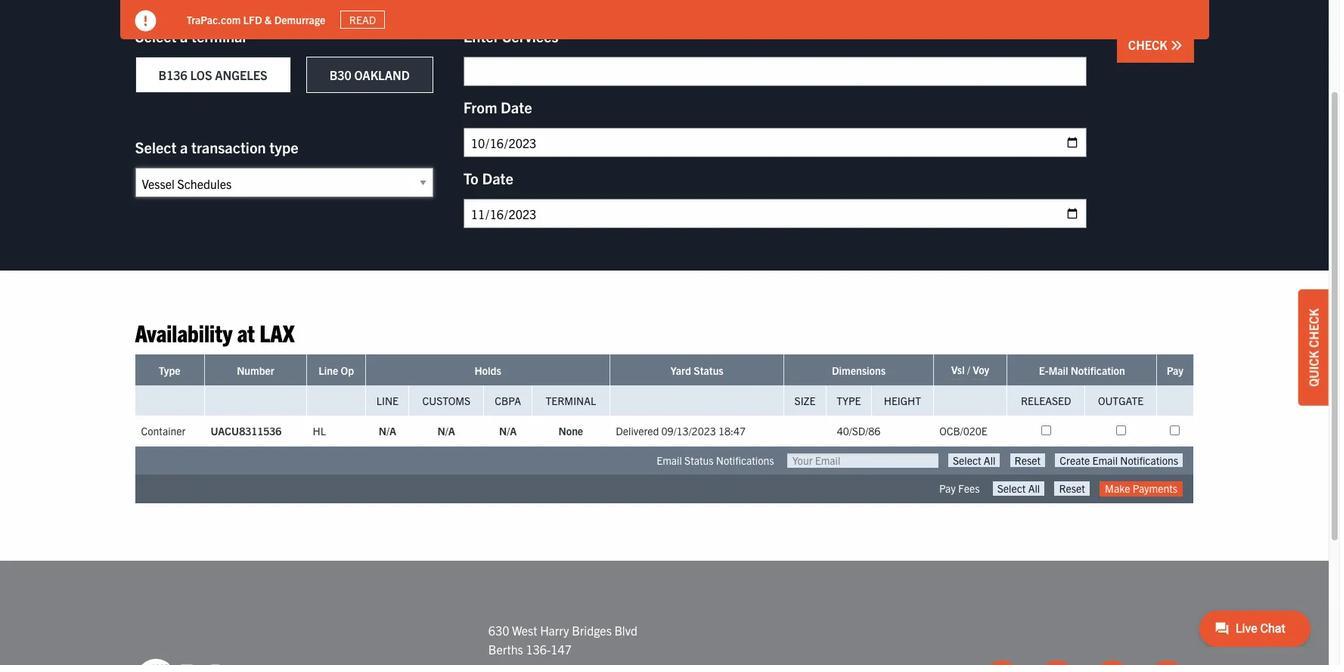 Task type: locate. For each thing, give the bounding box(es) containing it.
vsl
[[952, 363, 965, 377]]

berths
[[489, 642, 523, 658]]

quick
[[1307, 351, 1322, 387]]

make payments link
[[1100, 482, 1183, 497]]

angeles
[[215, 67, 268, 82]]

read
[[349, 13, 376, 26]]

pay for pay fees
[[940, 482, 956, 496]]

customs
[[423, 394, 471, 408]]

e-mail notification
[[1039, 364, 1126, 378]]

size
[[795, 394, 816, 408]]

1 vertical spatial pay
[[940, 482, 956, 496]]

0 horizontal spatial type
[[159, 364, 181, 378]]

pay
[[1167, 364, 1184, 378], [940, 482, 956, 496]]

make
[[1105, 482, 1131, 496]]

0 vertical spatial type
[[159, 364, 181, 378]]

container
[[141, 425, 186, 438]]

type down dimensions
[[837, 394, 861, 408]]

availability at lax
[[135, 318, 295, 347]]

yard status
[[671, 364, 724, 378]]

n/a right hl
[[379, 425, 396, 438]]

line op
[[319, 364, 354, 378]]

0 vertical spatial status
[[694, 364, 724, 378]]

0 horizontal spatial line
[[319, 364, 338, 378]]

None checkbox
[[1042, 426, 1051, 436], [1116, 426, 1126, 436], [1171, 426, 1180, 436], [1042, 426, 1051, 436], [1116, 426, 1126, 436], [1171, 426, 1180, 436]]

hl
[[313, 425, 326, 438]]

select for select a terminal
[[135, 26, 177, 45]]

n/a down cbpa
[[499, 425, 517, 438]]

0 vertical spatial select
[[135, 26, 177, 45]]

n/a down "customs"
[[438, 425, 455, 438]]

1 horizontal spatial n/a
[[438, 425, 455, 438]]

harry
[[540, 623, 569, 638]]

a for terminal
[[180, 26, 188, 45]]

2 select from the top
[[135, 138, 177, 157]]

line for line
[[377, 394, 399, 408]]

line left op
[[319, 364, 338, 378]]

quick check link
[[1299, 290, 1329, 406]]

0 vertical spatial a
[[180, 26, 188, 45]]

availability
[[135, 318, 233, 347]]

select a transaction type
[[135, 138, 299, 157]]

check button
[[1117, 27, 1194, 63]]

line for line op
[[319, 364, 338, 378]]

18:47
[[719, 425, 746, 438]]

status right email on the bottom
[[685, 454, 714, 468]]

Your Email email field
[[787, 454, 939, 469]]

a
[[180, 26, 188, 45], [180, 138, 188, 157]]

check
[[1129, 37, 1171, 52], [1307, 309, 1322, 348]]

1 vertical spatial type
[[837, 394, 861, 408]]

date
[[501, 98, 532, 117], [482, 169, 514, 188]]

136-
[[526, 642, 551, 658]]

0 horizontal spatial pay
[[940, 482, 956, 496]]

date right the from
[[501, 98, 532, 117]]

notifications
[[716, 454, 774, 468]]

email status notifications
[[657, 454, 774, 468]]

147
[[551, 642, 572, 658]]

0 vertical spatial pay
[[1167, 364, 1184, 378]]

b30
[[330, 67, 352, 82]]

at
[[237, 318, 255, 347]]

630
[[489, 623, 509, 638]]

3 n/a from the left
[[499, 425, 517, 438]]

status
[[694, 364, 724, 378], [685, 454, 714, 468]]

/
[[968, 363, 971, 377]]

type down availability
[[159, 364, 181, 378]]

1 vertical spatial a
[[180, 138, 188, 157]]

oakland
[[354, 67, 410, 82]]

uacu8311536
[[211, 425, 282, 438]]

check inside button
[[1129, 37, 1171, 52]]

a left transaction on the left top of the page
[[180, 138, 188, 157]]

ocb/020e
[[940, 425, 988, 438]]

e-
[[1039, 364, 1049, 378]]

1 a from the top
[[180, 26, 188, 45]]

line
[[319, 364, 338, 378], [377, 394, 399, 408]]

1 vertical spatial line
[[377, 394, 399, 408]]

type
[[159, 364, 181, 378], [837, 394, 861, 408]]

mail
[[1049, 364, 1069, 378]]

0 vertical spatial line
[[319, 364, 338, 378]]

outgate
[[1098, 394, 1144, 408]]

0 horizontal spatial n/a
[[379, 425, 396, 438]]

select left transaction on the left top of the page
[[135, 138, 177, 157]]

1 vertical spatial status
[[685, 454, 714, 468]]

holds
[[475, 364, 501, 378]]

los angeles image
[[135, 658, 249, 666]]

n/a
[[379, 425, 396, 438], [438, 425, 455, 438], [499, 425, 517, 438]]

2 n/a from the left
[[438, 425, 455, 438]]

make payments
[[1105, 482, 1178, 496]]

1 horizontal spatial pay
[[1167, 364, 1184, 378]]

40/sd/86
[[837, 425, 881, 438]]

1 horizontal spatial line
[[377, 394, 399, 408]]

None button
[[949, 454, 1000, 468], [1010, 454, 1046, 468], [1056, 454, 1183, 468], [993, 482, 1045, 496], [1055, 482, 1090, 496], [949, 454, 1000, 468], [1010, 454, 1046, 468], [1056, 454, 1183, 468], [993, 482, 1045, 496], [1055, 482, 1090, 496]]

trapac.com
[[186, 13, 241, 26]]

a down trapac.com
[[180, 26, 188, 45]]

blvd
[[615, 623, 638, 638]]

select up the b136
[[135, 26, 177, 45]]

lax
[[260, 318, 295, 347]]

delivered 09/13/2023 18:47
[[616, 425, 746, 438]]

footer
[[0, 561, 1329, 666]]

0 vertical spatial date
[[501, 98, 532, 117]]

select
[[135, 26, 177, 45], [135, 138, 177, 157]]

from date
[[464, 98, 532, 117]]

status right the yard
[[694, 364, 724, 378]]

line left "customs"
[[377, 394, 399, 408]]

a for transaction
[[180, 138, 188, 157]]

1 n/a from the left
[[379, 425, 396, 438]]

yard
[[671, 364, 691, 378]]

2 a from the top
[[180, 138, 188, 157]]

To Date date field
[[464, 199, 1087, 228]]

payments
[[1133, 482, 1178, 496]]

0 vertical spatial check
[[1129, 37, 1171, 52]]

1 horizontal spatial check
[[1307, 309, 1322, 348]]

transaction
[[191, 138, 266, 157]]

op
[[341, 364, 354, 378]]

2 horizontal spatial n/a
[[499, 425, 517, 438]]

delivered
[[616, 425, 659, 438]]

select a terminal
[[135, 26, 246, 45]]

type
[[270, 138, 299, 157]]

1 vertical spatial date
[[482, 169, 514, 188]]

1 select from the top
[[135, 26, 177, 45]]

1 vertical spatial select
[[135, 138, 177, 157]]

0 horizontal spatial check
[[1129, 37, 1171, 52]]

email
[[657, 454, 682, 468]]

date right to
[[482, 169, 514, 188]]

&
[[265, 13, 272, 26]]

services
[[503, 26, 559, 45]]



Task type: vqa. For each thing, say whether or not it's contained in the screenshot.
the 20RF & 40RF at the right top of page
no



Task type: describe. For each thing, give the bounding box(es) containing it.
date for to date
[[482, 169, 514, 188]]

status for email
[[685, 454, 714, 468]]

1 vertical spatial check
[[1307, 309, 1322, 348]]

read link
[[341, 10, 385, 29]]

select for select a transaction type
[[135, 138, 177, 157]]

b136
[[158, 67, 187, 82]]

quick check
[[1307, 309, 1322, 387]]

number
[[237, 364, 274, 378]]

west
[[512, 623, 538, 638]]

From Date date field
[[464, 128, 1087, 157]]

dimensions
[[832, 364, 886, 378]]

630 west harry bridges blvd berths 136-147
[[489, 623, 638, 658]]

bridges
[[572, 623, 612, 638]]

cbpa
[[495, 394, 521, 408]]

pay fees
[[940, 482, 980, 496]]

09/13/2023
[[662, 425, 716, 438]]

b136 los angeles
[[158, 67, 268, 82]]

terminal
[[546, 394, 596, 408]]

terminal
[[191, 26, 246, 45]]

lfd
[[243, 13, 262, 26]]

height
[[884, 394, 922, 408]]

trapac.com lfd & demurrage
[[186, 13, 326, 26]]

b30 oakland
[[330, 67, 410, 82]]

demurrage
[[274, 13, 326, 26]]

solid image
[[1171, 39, 1183, 51]]

vsl / voy
[[952, 363, 990, 377]]

none
[[559, 425, 583, 438]]

notification
[[1071, 364, 1126, 378]]

voy
[[973, 363, 990, 377]]

released
[[1021, 394, 1072, 408]]

Enter Services text field
[[464, 57, 1087, 86]]

enter services
[[464, 26, 559, 45]]

to date
[[464, 169, 514, 188]]

pay for pay
[[1167, 364, 1184, 378]]

from
[[464, 98, 497, 117]]

los
[[190, 67, 212, 82]]

fees
[[958, 482, 980, 496]]

1 horizontal spatial type
[[837, 394, 861, 408]]

solid image
[[135, 11, 156, 32]]

date for from date
[[501, 98, 532, 117]]

enter
[[464, 26, 499, 45]]

footer containing 630 west harry bridges blvd
[[0, 561, 1329, 666]]

to
[[464, 169, 479, 188]]

status for yard
[[694, 364, 724, 378]]



